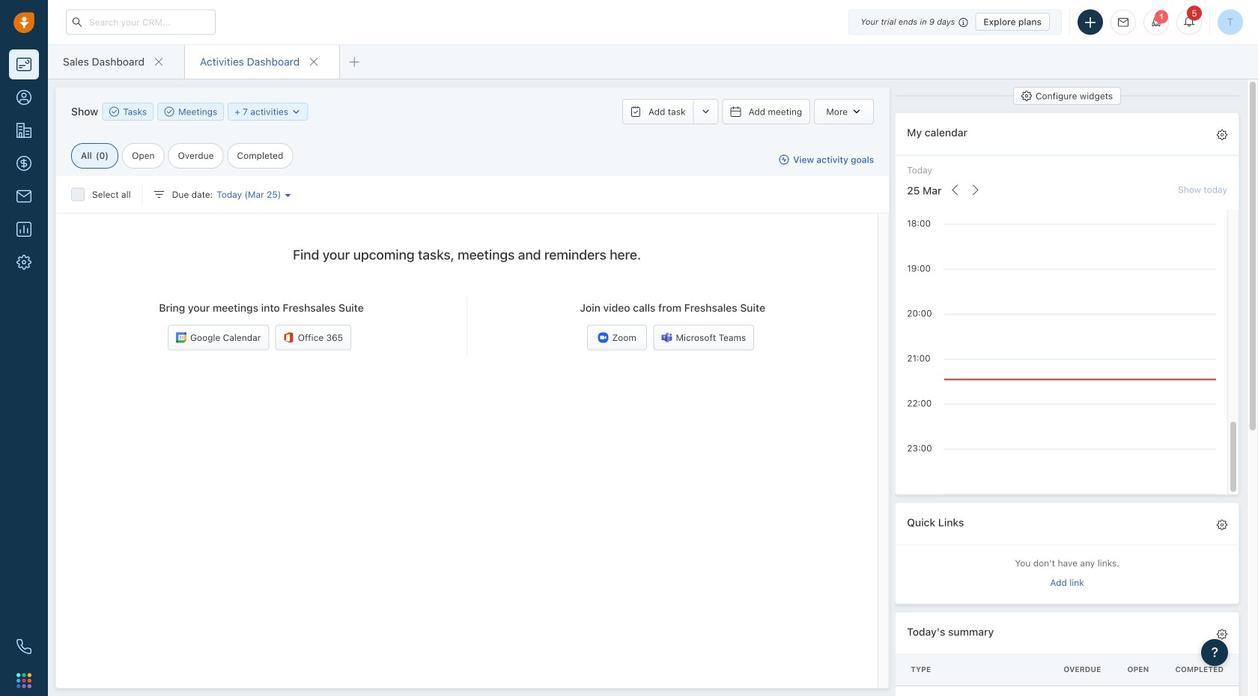 Task type: describe. For each thing, give the bounding box(es) containing it.
down image
[[291, 107, 302, 117]]

freshworks switcher image
[[16, 673, 31, 688]]

phone element
[[9, 632, 39, 662]]

send email image
[[1119, 17, 1129, 27]]

phone image
[[16, 639, 31, 654]]



Task type: vqa. For each thing, say whether or not it's contained in the screenshot.
Search field
no



Task type: locate. For each thing, give the bounding box(es) containing it.
Search your CRM... text field
[[66, 9, 216, 35]]



